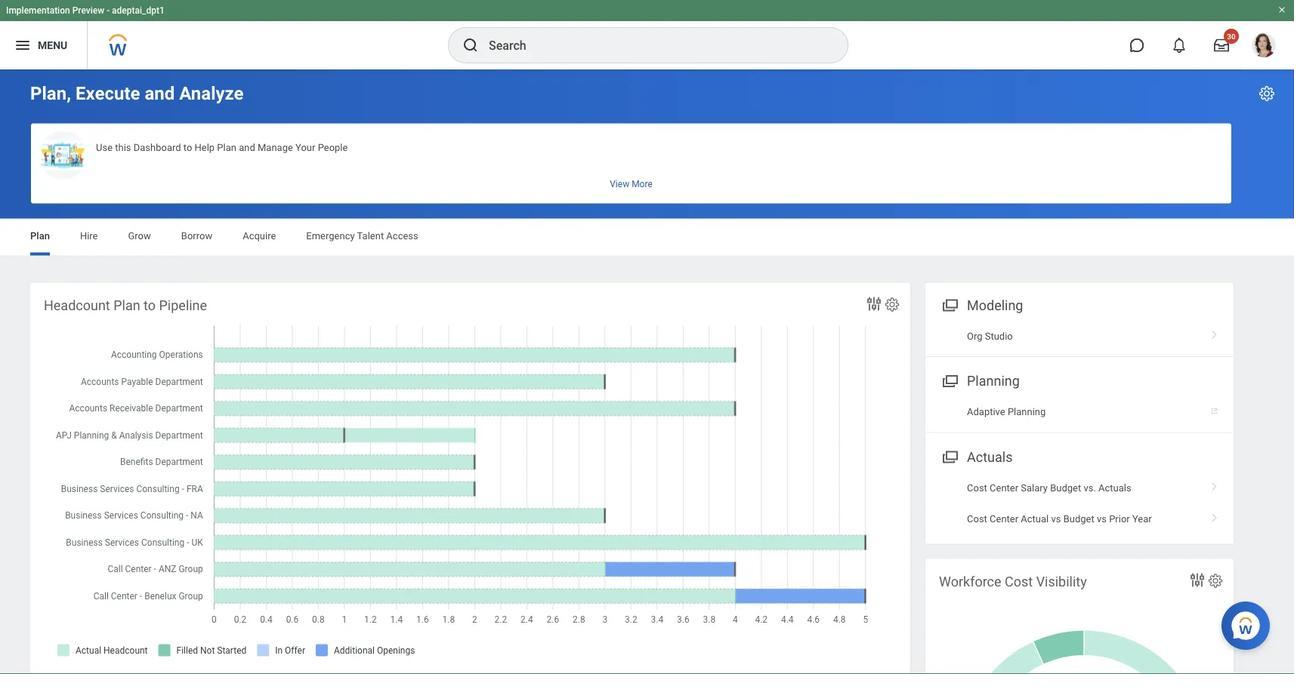 Task type: locate. For each thing, give the bounding box(es) containing it.
execute
[[76, 83, 140, 104]]

0 vertical spatial and
[[145, 83, 175, 104]]

1 horizontal spatial and
[[239, 142, 255, 153]]

0 vertical spatial actuals
[[967, 450, 1013, 465]]

cost left the visibility
[[1005, 574, 1033, 590]]

cost center salary budget vs. actuals
[[967, 483, 1131, 494]]

vs left prior at bottom
[[1097, 514, 1107, 525]]

3 chevron right image from the top
[[1205, 508, 1225, 524]]

modeling
[[967, 298, 1023, 314]]

chevron right image for actuals
[[1205, 477, 1225, 492]]

budget left the vs.
[[1050, 483, 1081, 494]]

0 horizontal spatial plan
[[30, 230, 50, 242]]

cost for cost center actual vs budget vs prior year
[[967, 514, 987, 525]]

org studio
[[967, 331, 1013, 342]]

2 horizontal spatial plan
[[217, 142, 236, 153]]

profile logan mcneil image
[[1252, 33, 1276, 60]]

cost center salary budget vs. actuals link
[[925, 473, 1234, 504]]

vs right the actual
[[1051, 514, 1061, 525]]

2 center from the top
[[990, 514, 1018, 525]]

workforce cost visibility
[[939, 574, 1087, 590]]

vs
[[1051, 514, 1061, 525], [1097, 514, 1107, 525]]

2 chevron right image from the top
[[1205, 477, 1225, 492]]

implementation
[[6, 5, 70, 16]]

-
[[107, 5, 110, 16]]

vs.
[[1084, 483, 1096, 494]]

pipeline
[[159, 298, 207, 314]]

0 horizontal spatial configure and view chart data image
[[865, 295, 883, 313]]

0 vertical spatial to
[[183, 142, 192, 153]]

adaptive
[[967, 407, 1005, 418]]

1 vertical spatial plan
[[30, 230, 50, 242]]

0 horizontal spatial actuals
[[967, 450, 1013, 465]]

plan right help
[[217, 142, 236, 153]]

cost inside cost center salary budget vs. actuals link
[[967, 483, 987, 494]]

to left help
[[183, 142, 192, 153]]

plan left hire
[[30, 230, 50, 242]]

actuals down the adaptive
[[967, 450, 1013, 465]]

cost inside workforce cost visibility element
[[1005, 574, 1033, 590]]

0 vertical spatial plan
[[217, 142, 236, 153]]

actuals right the vs.
[[1099, 483, 1131, 494]]

use
[[96, 142, 113, 153]]

headcount
[[44, 298, 110, 314]]

search image
[[462, 36, 480, 54]]

0 vertical spatial configure and view chart data image
[[865, 295, 883, 313]]

2 vertical spatial chevron right image
[[1205, 508, 1225, 524]]

1 center from the top
[[990, 483, 1018, 494]]

ext link image
[[1209, 401, 1225, 416]]

actual
[[1021, 514, 1049, 525]]

2 vertical spatial plan
[[113, 298, 140, 314]]

center
[[990, 483, 1018, 494], [990, 514, 1018, 525]]

0 horizontal spatial and
[[145, 83, 175, 104]]

headcount plan to pipeline
[[44, 298, 207, 314]]

planning right the adaptive
[[1008, 407, 1046, 418]]

0 horizontal spatial to
[[144, 298, 156, 314]]

1 horizontal spatial actuals
[[1099, 483, 1131, 494]]

chevron right image
[[1205, 325, 1225, 340], [1205, 477, 1225, 492], [1205, 508, 1225, 524]]

to inside button
[[183, 142, 192, 153]]

prior
[[1109, 514, 1130, 525]]

30
[[1227, 32, 1236, 41]]

2 menu group image from the top
[[939, 446, 959, 467]]

1 vs from the left
[[1051, 514, 1061, 525]]

adeptai_dpt1
[[112, 5, 165, 16]]

0 horizontal spatial vs
[[1051, 514, 1061, 525]]

cost left salary
[[967, 483, 987, 494]]

tab list inside the plan, execute and analyze main content
[[15, 219, 1279, 256]]

planning up the adaptive
[[967, 374, 1020, 389]]

0 vertical spatial chevron right image
[[1205, 325, 1225, 340]]

and left analyze
[[145, 83, 175, 104]]

1 horizontal spatial plan
[[113, 298, 140, 314]]

1 vertical spatial chevron right image
[[1205, 477, 1225, 492]]

list
[[925, 473, 1234, 535]]

1 horizontal spatial vs
[[1097, 514, 1107, 525]]

acquire
[[243, 230, 276, 242]]

planning
[[967, 374, 1020, 389], [1008, 407, 1046, 418]]

plan
[[217, 142, 236, 153], [30, 230, 50, 242], [113, 298, 140, 314]]

menu
[[38, 39, 67, 51]]

configure workforce cost visibility image
[[1207, 573, 1224, 590]]

plan right headcount
[[113, 298, 140, 314]]

configure and view chart data image
[[865, 295, 883, 313], [1188, 572, 1206, 590]]

your
[[295, 142, 315, 153]]

to
[[183, 142, 192, 153], [144, 298, 156, 314]]

year
[[1132, 514, 1152, 525]]

menu banner
[[0, 0, 1294, 70]]

tab list containing plan
[[15, 219, 1279, 256]]

and inside button
[[239, 142, 255, 153]]

cost
[[967, 483, 987, 494], [967, 514, 987, 525], [1005, 574, 1033, 590]]

2 vs from the left
[[1097, 514, 1107, 525]]

this
[[115, 142, 131, 153]]

studio
[[985, 331, 1013, 342]]

tab list
[[15, 219, 1279, 256]]

list containing cost center salary budget vs. actuals
[[925, 473, 1234, 535]]

30 button
[[1205, 29, 1239, 62]]

people
[[318, 142, 348, 153]]

configure and view chart data image left configure headcount plan to pipeline icon
[[865, 295, 883, 313]]

talent
[[357, 230, 384, 242]]

configure and view chart data image left configure workforce cost visibility image
[[1188, 572, 1206, 590]]

menu group image for actuals
[[939, 446, 959, 467]]

chevron right image inside cost center salary budget vs. actuals link
[[1205, 477, 1225, 492]]

1 horizontal spatial configure and view chart data image
[[1188, 572, 1206, 590]]

1 vertical spatial configure and view chart data image
[[1188, 572, 1206, 590]]

configure and view chart data image inside headcount plan to pipeline element
[[865, 295, 883, 313]]

budget down cost center salary budget vs. actuals link
[[1063, 514, 1094, 525]]

access
[[386, 230, 418, 242]]

cost left the actual
[[967, 514, 987, 525]]

center left salary
[[990, 483, 1018, 494]]

list inside the plan, execute and analyze main content
[[925, 473, 1234, 535]]

1 vertical spatial cost
[[967, 514, 987, 525]]

0 vertical spatial cost
[[967, 483, 987, 494]]

1 chevron right image from the top
[[1205, 325, 1225, 340]]

2 vertical spatial cost
[[1005, 574, 1033, 590]]

1 vertical spatial center
[[990, 514, 1018, 525]]

configure this page image
[[1258, 85, 1276, 103]]

chevron right image inside cost center actual vs budget vs prior year link
[[1205, 508, 1225, 524]]

and
[[145, 83, 175, 104], [239, 142, 255, 153]]

1 vertical spatial and
[[239, 142, 255, 153]]

cost for cost center salary budget vs. actuals
[[967, 483, 987, 494]]

budget
[[1050, 483, 1081, 494], [1063, 514, 1094, 525]]

use this dashboard to help plan and manage your people
[[96, 142, 348, 153]]

menu group image
[[939, 370, 959, 391], [939, 446, 959, 467]]

to left the pipeline
[[144, 298, 156, 314]]

0 vertical spatial menu group image
[[939, 370, 959, 391]]

chevron right image inside org studio 'link'
[[1205, 325, 1225, 340]]

1 horizontal spatial to
[[183, 142, 192, 153]]

inbox large image
[[1214, 38, 1229, 53]]

actuals
[[967, 450, 1013, 465], [1099, 483, 1131, 494]]

cost inside cost center actual vs budget vs prior year link
[[967, 514, 987, 525]]

and left manage
[[239, 142, 255, 153]]

0 vertical spatial center
[[990, 483, 1018, 494]]

1 menu group image from the top
[[939, 370, 959, 391]]

use this dashboard to help plan and manage your people button
[[31, 124, 1231, 204]]

plan inside button
[[217, 142, 236, 153]]

workforce
[[939, 574, 1001, 590]]

emergency
[[306, 230, 355, 242]]

center left the actual
[[990, 514, 1018, 525]]

configure and view chart data image inside workforce cost visibility element
[[1188, 572, 1206, 590]]

0 vertical spatial budget
[[1050, 483, 1081, 494]]

1 vertical spatial menu group image
[[939, 446, 959, 467]]



Task type: vqa. For each thing, say whether or not it's contained in the screenshot.
Use
yes



Task type: describe. For each thing, give the bounding box(es) containing it.
0 vertical spatial planning
[[967, 374, 1020, 389]]

salary
[[1021, 483, 1048, 494]]

close environment banner image
[[1277, 5, 1287, 14]]

menu button
[[0, 21, 87, 70]]

plan inside tab list
[[30, 230, 50, 242]]

plan, execute and analyze
[[30, 83, 244, 104]]

borrow
[[181, 230, 212, 242]]

1 vertical spatial to
[[144, 298, 156, 314]]

menu group image for planning
[[939, 370, 959, 391]]

manage
[[258, 142, 293, 153]]

help
[[195, 142, 215, 153]]

hire
[[80, 230, 98, 242]]

dashboard
[[134, 142, 181, 153]]

configure and view chart data image for headcount plan to pipeline
[[865, 295, 883, 313]]

justify image
[[14, 36, 32, 54]]

1 vertical spatial actuals
[[1099, 483, 1131, 494]]

emergency talent access
[[306, 230, 418, 242]]

analyze
[[179, 83, 244, 104]]

notifications large image
[[1172, 38, 1187, 53]]

1 vertical spatial budget
[[1063, 514, 1094, 525]]

org studio link
[[925, 321, 1234, 352]]

implementation preview -   adeptai_dpt1
[[6, 5, 165, 16]]

plan, execute and analyze main content
[[0, 70, 1294, 675]]

visibility
[[1036, 574, 1087, 590]]

center for actual
[[990, 514, 1018, 525]]

org
[[967, 331, 982, 342]]

center for salary
[[990, 483, 1018, 494]]

Search Workday  search field
[[489, 29, 817, 62]]

1 vertical spatial planning
[[1008, 407, 1046, 418]]

adaptive planning link
[[925, 397, 1234, 428]]

headcount plan to pipeline element
[[30, 283, 910, 675]]

preview
[[72, 5, 104, 16]]

workforce cost visibility element
[[925, 559, 1234, 675]]

configure and view chart data image for workforce cost visibility
[[1188, 572, 1206, 590]]

configure headcount plan to pipeline image
[[884, 297, 901, 313]]

cost center actual vs budget vs prior year
[[967, 514, 1152, 525]]

cost center actual vs budget vs prior year link
[[925, 504, 1234, 535]]

plan,
[[30, 83, 71, 104]]

menu group image
[[939, 294, 959, 315]]

grow
[[128, 230, 151, 242]]

chevron right image for vs
[[1205, 508, 1225, 524]]

adaptive planning
[[967, 407, 1046, 418]]



